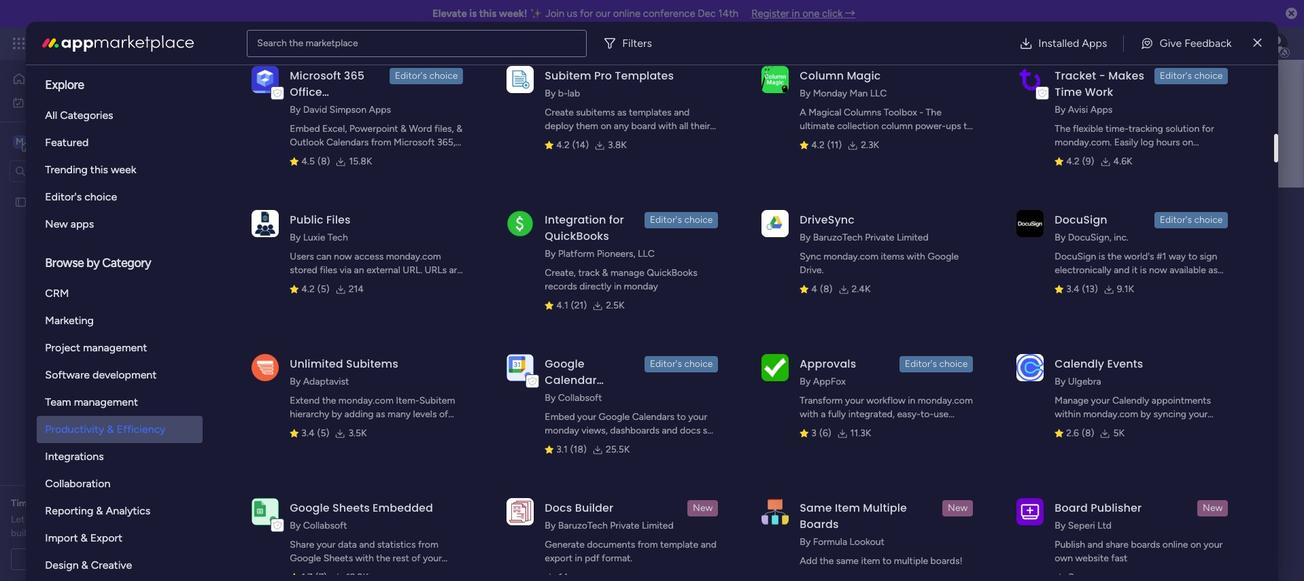 Task type: vqa. For each thing, say whether or not it's contained in the screenshot.


Task type: locate. For each thing, give the bounding box(es) containing it.
monday.com inside manage your calendly appointments within monday.com by syncing your calendly account with monday.com﻿
[[1084, 409, 1139, 420]]

0 vertical spatial docusign
[[1055, 212, 1108, 228]]

it
[[1133, 265, 1138, 276]]

test right public board icon
[[32, 196, 50, 208]]

docusign inside docusign is the world's #1 way to sign electronically and it is now available as an easy to use monday.com app
[[1055, 251, 1097, 263]]

search
[[257, 37, 287, 49]]

use inside 'transform your workflow in monday.com with a fully integrated, easy-to-use review and approval tool.'
[[934, 409, 949, 420]]

in down 'manage'
[[614, 281, 622, 293]]

limited up template
[[642, 520, 674, 532]]

design
[[45, 559, 79, 572]]

app logo image
[[252, 66, 279, 93], [507, 66, 534, 93], [762, 66, 789, 93], [1017, 66, 1045, 93], [252, 210, 279, 237], [507, 210, 534, 237], [762, 210, 789, 237], [1017, 210, 1045, 237], [252, 354, 279, 381], [507, 354, 534, 381], [762, 354, 789, 381], [1017, 354, 1045, 381], [252, 499, 279, 526], [507, 499, 534, 526], [762, 499, 789, 526], [1017, 499, 1045, 526]]

test right public board image
[[280, 339, 298, 350]]

as up any
[[618, 107, 627, 118]]

editor's choice
[[395, 70, 458, 82], [1161, 70, 1223, 82], [45, 190, 117, 203], [650, 214, 713, 226], [1161, 214, 1223, 226], [650, 359, 713, 370], [905, 359, 968, 370]]

by formula lookout
[[800, 537, 885, 548]]

office
[[290, 84, 322, 100]]

main workspace
[[31, 135, 112, 148], [339, 193, 514, 223]]

1 vertical spatial items
[[881, 251, 905, 263]]

calendars up the dashboards
[[632, 412, 675, 423]]

use inside docusign is the world's #1 way to sign electronically and it is now available as an easy to use monday.com app
[[1101, 278, 1116, 290]]

records
[[545, 281, 578, 293]]

workspace inside workspace selection element
[[58, 135, 112, 148]]

1 horizontal spatial this
[[479, 7, 497, 20]]

microsoft 365 office embedded
[[290, 68, 365, 116]]

1 vertical spatial add
[[800, 556, 818, 567]]

management for project management
[[83, 342, 147, 354]]

baruzotech down drivesync
[[813, 232, 863, 244]]

2 horizontal spatial embedded
[[545, 389, 606, 405]]

onedrive
[[290, 150, 330, 162]]

existing
[[1055, 150, 1088, 162]]

way
[[1169, 251, 1187, 263]]

log
[[1141, 137, 1155, 148]]

quickbooks
[[545, 229, 610, 244], [647, 267, 698, 279]]

our
[[596, 7, 611, 20], [27, 514, 41, 526]]

new for same item multiple boards
[[948, 503, 968, 514]]

limited inside drivesync by baruzotech private limited
[[897, 232, 929, 244]]

online
[[613, 7, 641, 20], [1163, 540, 1189, 551]]

add down formula
[[800, 556, 818, 567]]

built
[[11, 528, 30, 540]]

give feedback link
[[1130, 30, 1243, 57]]

by down docs
[[545, 520, 556, 532]]

llc up 'manage'
[[638, 248, 655, 260]]

give feedback button
[[1130, 30, 1243, 57]]

from right statistics
[[418, 540, 439, 551]]

0 horizontal spatial (8)
[[318, 156, 330, 167]]

0 horizontal spatial embed
[[290, 123, 320, 135]]

editor's for tracket - makes time work
[[1161, 70, 1193, 82]]

the inside extend the monday.com item-subitem hierarchy by adding as many levels of child subitems as you need.
[[322, 395, 336, 407]]

Main workspace field
[[336, 193, 1250, 223]]

& right free
[[81, 532, 88, 545]]

by left syncing
[[1141, 409, 1152, 420]]

plans
[[257, 37, 279, 49]]

2.3k
[[861, 139, 880, 151]]

documents
[[587, 540, 636, 551]]

by inside manage your calendly appointments within monday.com by syncing your calendly account with monday.com﻿
[[1141, 409, 1152, 420]]

baruzotech
[[813, 232, 863, 244], [558, 520, 608, 532]]

an inside docusign is the world's #1 way to sign electronically and it is now available as an easy to use monday.com app
[[1055, 278, 1066, 290]]

and inside docusign is the world's #1 way to sign electronically and it is now available as an easy to use monday.com app
[[1115, 265, 1130, 276]]

choice for approvals
[[940, 359, 968, 370]]

subitem up b-
[[545, 68, 592, 84]]

our inside time for an expert review let our experts review what you've built so far. free of charge
[[27, 514, 41, 526]]

1 horizontal spatial main workspace
[[339, 193, 514, 223]]

0 vertical spatial use
[[1101, 278, 1116, 290]]

sheets down data
[[324, 553, 353, 565]]

website
[[1076, 553, 1110, 565]]

1 horizontal spatial the
[[1055, 123, 1071, 135]]

monday.com up adding
[[339, 395, 394, 407]]

app logo image for transform your workflow in monday.com with a fully integrated, easy-to-use review and approval tool.
[[762, 354, 789, 381]]

new for docs builder
[[693, 503, 713, 514]]

0 vertical spatial quickbooks
[[545, 229, 610, 244]]

embed
[[290, 123, 320, 135], [545, 412, 575, 423]]

board publisher
[[1055, 501, 1142, 516]]

1 vertical spatial embedded
[[545, 389, 606, 405]]

the right search on the top left of page
[[289, 37, 303, 49]]

2 horizontal spatial an
[[1055, 278, 1066, 290]]

items inside the flexible time-tracking solution for monday.com. easily log hours on existing items and subitems.
[[1091, 150, 1114, 162]]

via
[[340, 265, 352, 276]]

can
[[316, 251, 332, 263]]

app logo image for manage your calendly appointments within monday.com by syncing your calendly account with monday.com﻿
[[1017, 354, 1045, 381]]

apps marketplace image
[[42, 35, 194, 51]]

apps right notifications image
[[1083, 36, 1108, 49]]

1 vertical spatial the
[[1055, 123, 1071, 135]]

from inside share your data and statistics from google sheets with the rest of your company in monday!
[[418, 540, 439, 551]]

by collabsoft
[[545, 393, 602, 404]]

excel,
[[323, 123, 347, 135]]

embed for microsoft 365 office embedded
[[290, 123, 320, 135]]

2 (5) from the top
[[317, 428, 330, 439]]

apps image
[[1156, 37, 1169, 50]]

is for the
[[1099, 251, 1106, 263]]

this
[[479, 7, 497, 20], [90, 163, 108, 176]]

limited
[[897, 232, 929, 244], [642, 520, 674, 532]]

use
[[1101, 278, 1116, 290], [934, 409, 949, 420]]

and down the easily
[[1117, 150, 1132, 162]]

add inside button
[[338, 226, 358, 238]]

0 horizontal spatial boards
[[294, 274, 327, 287]]

3.5k
[[349, 428, 367, 439]]

microsoft inside microsoft 365 office embedded
[[290, 68, 341, 84]]

use left 9.1k
[[1101, 278, 1116, 290]]

now down #1
[[1150, 265, 1168, 276]]

subitems inside extend the monday.com item-subitem hierarchy by adding as many levels of child subitems as you need.
[[313, 422, 352, 434]]

& inside create, track & manage quickbooks records directly in monday
[[602, 267, 609, 279]]

2 vertical spatial on
[[1191, 540, 1202, 551]]

quickbooks right 'manage'
[[647, 267, 698, 279]]

3.4 for 3.4 (5)
[[302, 428, 315, 439]]

subitems.
[[1135, 150, 1176, 162]]

1 horizontal spatial (8)
[[821, 284, 833, 295]]

monday.com.
[[1055, 137, 1112, 148]]

with down drivesync by baruzotech private limited
[[907, 251, 926, 263]]

1 vertical spatial now
[[1150, 265, 1168, 276]]

1 horizontal spatial private
[[866, 232, 895, 244]]

monday.com﻿
[[1153, 422, 1208, 434]]

own
[[1055, 553, 1074, 565]]

to right ups
[[964, 120, 973, 132]]

unlimited subitems by adaptavist
[[290, 356, 399, 388]]

apps inside button
[[1083, 36, 1108, 49]]

docusign
[[1055, 212, 1108, 228], [1055, 251, 1097, 263]]

1 vertical spatial workspace
[[397, 193, 514, 223]]

monday down 'manage'
[[624, 281, 658, 293]]

0 vertical spatial subitems
[[576, 107, 615, 118]]

0 horizontal spatial 3.4
[[302, 428, 315, 439]]

0 horizontal spatial work
[[45, 96, 66, 108]]

0 vertical spatial the
[[926, 107, 942, 118]]

editor's choice for approvals
[[905, 359, 968, 370]]

1 horizontal spatial use
[[1101, 278, 1116, 290]]

1 vertical spatial of
[[81, 528, 90, 540]]

in inside users can now access monday.com stored files via an external url. urls are even usable in automations!
[[343, 278, 350, 290]]

0 vertical spatial collabsoft
[[558, 393, 602, 404]]

register
[[752, 7, 790, 20]]

1 (5) from the top
[[318, 284, 330, 295]]

1 horizontal spatial llc
[[871, 88, 887, 99]]

2 vertical spatial an
[[50, 498, 60, 510]]

with up 'monday!'
[[356, 553, 374, 565]]

0 horizontal spatial is
[[470, 7, 477, 20]]

app logo image for generate documents from template and export in pdf format.
[[507, 499, 534, 526]]

main workspace down all categories
[[31, 135, 112, 148]]

same
[[837, 556, 859, 567]]

management for team management
[[74, 396, 138, 409]]

editor's choice for integration for quickbooks
[[650, 214, 713, 226]]

2 vertical spatial embedded
[[373, 501, 433, 516]]

by left luxie
[[290, 232, 301, 244]]

to right item
[[883, 556, 892, 567]]

docusign up the 'docusign,' on the right top of page
[[1055, 212, 1108, 228]]

by inside calendly events by ulgebra
[[1055, 376, 1066, 388]]

2 vertical spatial monday
[[545, 425, 580, 437]]

by inside extend the monday.com item-subitem hierarchy by adding as many levels of child subitems as you need.
[[332, 409, 342, 420]]

0 horizontal spatial workspace
[[58, 135, 112, 148]]

embedded down office
[[290, 101, 351, 116]]

3 (6)
[[812, 428, 832, 439]]

review down transform
[[800, 422, 828, 434]]

0 vertical spatial test
[[32, 196, 50, 208]]

microsoft up office
[[290, 68, 341, 84]]

give
[[1160, 36, 1183, 49]]

search everything image
[[1189, 37, 1203, 50]]

the for add the same item to multiple boards!
[[820, 556, 834, 567]]

1 vertical spatial (5)
[[317, 428, 330, 439]]

calendars inside embed excel, powerpoint & word files, & outlook calendars from microsoft 365, onedrive & sharepoint
[[326, 137, 369, 148]]

0 horizontal spatial our
[[27, 514, 41, 526]]

and right data
[[359, 540, 375, 551]]

1 horizontal spatial items
[[1091, 150, 1114, 162]]

work up 'all'
[[45, 96, 66, 108]]

fully
[[828, 409, 846, 420]]

columns...
[[847, 134, 889, 146]]

by up a
[[800, 88, 811, 99]]

apps up powerpoint
[[369, 104, 391, 116]]

1 vertical spatial subitems
[[313, 422, 352, 434]]

adding
[[345, 409, 374, 420]]

0 vertical spatial private
[[866, 232, 895, 244]]

(8) right 4
[[821, 284, 833, 295]]

to right easy
[[1090, 278, 1099, 290]]

in inside generate documents from template and export in pdf format.
[[575, 553, 583, 565]]

1 horizontal spatial our
[[596, 7, 611, 20]]

time inside 'tracket - makes time work'
[[1055, 84, 1083, 100]]

an
[[354, 265, 364, 276], [1055, 278, 1066, 290], [50, 498, 60, 510]]

3.1 (18)
[[557, 444, 587, 456]]

work inside button
[[45, 96, 66, 108]]

in down 'via'
[[343, 278, 350, 290]]

4.6k
[[1114, 156, 1133, 167]]

1 horizontal spatial baruzotech
[[813, 232, 863, 244]]

0 horizontal spatial subitem
[[420, 395, 455, 407]]

3.1
[[557, 444, 568, 456]]

export
[[545, 553, 573, 565]]

editor's
[[395, 70, 427, 82], [1161, 70, 1193, 82], [45, 190, 82, 203], [650, 214, 682, 226], [1161, 214, 1193, 226], [650, 359, 682, 370], [905, 359, 937, 370]]

option
[[0, 190, 173, 193]]

in left pdf
[[575, 553, 583, 565]]

test for public board icon
[[32, 196, 50, 208]]

0 horizontal spatial time
[[11, 498, 33, 510]]

1 vertical spatial collabsoft
[[303, 520, 347, 532]]

editor's for microsoft 365 office embedded
[[395, 70, 427, 82]]

1 horizontal spatial embed
[[545, 412, 575, 423]]

by up extend
[[290, 376, 301, 388]]

& left word
[[401, 123, 407, 135]]

as inside create subitems as templates and deploy them on any board with all their values
[[618, 107, 627, 118]]

from left template
[[638, 540, 658, 551]]

review
[[800, 422, 828, 434], [94, 498, 123, 510], [77, 514, 105, 526]]

so right "docs"
[[703, 425, 713, 437]]

0 vertical spatial calendly
[[1055, 356, 1105, 372]]

the up 'power-'
[[926, 107, 942, 118]]

choice
[[430, 70, 458, 82], [1195, 70, 1223, 82], [84, 190, 117, 203], [685, 214, 713, 226], [1195, 214, 1223, 226], [685, 359, 713, 370], [940, 359, 968, 370]]

by platform pioneers, llc
[[545, 248, 655, 260]]

and up website
[[1088, 540, 1104, 551]]

and down the "fully"
[[831, 422, 846, 434]]

Search in workspace field
[[29, 163, 114, 179]]

4.2 down stored
[[302, 284, 315, 295]]

baruzotech down docs builder
[[558, 520, 608, 532]]

2 horizontal spatial from
[[638, 540, 658, 551]]

rest
[[393, 553, 409, 565]]

1 vertical spatial calendars
[[632, 412, 675, 423]]

1 vertical spatial docusign
[[1055, 251, 1097, 263]]

1 horizontal spatial -
[[1100, 68, 1106, 84]]

monday.com inside users can now access monday.com stored files via an external url. urls are even usable in automations!
[[386, 251, 441, 263]]

on
[[601, 120, 612, 132], [1183, 137, 1194, 148], [1191, 540, 1202, 551]]

2 horizontal spatial of
[[439, 409, 448, 420]]

1 vertical spatial time
[[11, 498, 33, 510]]

so inside time for an expert review let our experts review what you've built so far. free of charge
[[32, 528, 42, 540]]

by inside column magic by monday man llc
[[800, 88, 811, 99]]

0 horizontal spatial an
[[50, 498, 60, 510]]

0 vertical spatial main
[[31, 135, 55, 148]]

calendly down within
[[1055, 422, 1092, 434]]

workspace selection element
[[13, 134, 114, 151]]

limited up sync monday.com items with google drive. in the right top of the page
[[897, 232, 929, 244]]

by inside the subitem pro templates by b-lab
[[545, 88, 556, 99]]

0 horizontal spatial this
[[90, 163, 108, 176]]

microsoft
[[290, 68, 341, 84], [394, 137, 435, 148]]

1 vertical spatial subitem
[[420, 395, 455, 407]]

ultimate
[[800, 120, 835, 132]]

for inside time for an expert review let our experts review what you've built so far. free of charge
[[35, 498, 48, 510]]

by right "browse"
[[87, 256, 100, 271]]

by david simpson apps
[[290, 104, 391, 116]]

4.2 left (11)
[[812, 139, 825, 151]]

monday.com up to- at the bottom right
[[918, 395, 973, 407]]

2 vertical spatial of
[[412, 553, 421, 565]]

the down adaptavist
[[322, 395, 336, 407]]

boards inside publish and share boards online on your own website fast
[[1132, 540, 1161, 551]]

the for extend the monday.com item-subitem hierarchy by adding as many levels of child subitems as you need.
[[322, 395, 336, 407]]

(8) right 4.5
[[318, 156, 330, 167]]

add up access at the left top of the page
[[338, 226, 358, 238]]

editor's for docusign
[[1161, 214, 1193, 226]]

of for unlimited subitems
[[439, 409, 448, 420]]

0 horizontal spatial from
[[371, 137, 392, 148]]

in inside 'transform your workflow in monday.com with a fully integrated, easy-to-use review and approval tool.'
[[908, 395, 916, 407]]

as inside docusign is the world's #1 way to sign electronically and it is now available as an easy to use monday.com app
[[1209, 265, 1218, 276]]

power-
[[916, 120, 946, 132]]

import & export
[[45, 532, 122, 545]]

new up template
[[693, 503, 713, 514]]

statistics
[[377, 540, 416, 551]]

main workspace up 'urls'
[[339, 193, 514, 223]]

1 horizontal spatial an
[[354, 265, 364, 276]]

3
[[812, 428, 817, 439]]

review up import & export
[[77, 514, 105, 526]]

embed up outlook at the top of page
[[290, 123, 320, 135]]

0 horizontal spatial limited
[[642, 520, 674, 532]]

monday
[[61, 35, 107, 51], [624, 281, 658, 293], [545, 425, 580, 437]]

the inside the flexible time-tracking solution for monday.com. easily log hours on existing items and subitems.
[[1055, 123, 1071, 135]]

feedback
[[1185, 36, 1232, 49]]

and inside the flexible time-tracking solution for monday.com. easily log hours on existing items and subitems.
[[1117, 150, 1132, 162]]

1 vertical spatial this
[[90, 163, 108, 176]]

& right files,
[[457, 123, 463, 135]]

to inside a magical columns toolbox - the ultimate collection column power-ups to make your columns... magic!
[[964, 120, 973, 132]]

workspace down categories
[[58, 135, 112, 148]]

the inside docusign is the world's #1 way to sign electronically and it is now available as an easy to use monday.com app
[[1108, 251, 1122, 263]]

need.
[[384, 422, 407, 434]]

main workspace inside workspace selection element
[[31, 135, 112, 148]]

users can now access monday.com stored files via an external url. urls are even usable in automations!
[[290, 251, 463, 290]]

elevate
[[433, 7, 467, 20]]

1 vertical spatial use
[[934, 409, 949, 420]]

experts
[[43, 514, 75, 526]]

templates
[[629, 107, 672, 118]]

software development
[[45, 369, 157, 382]]

1 horizontal spatial subitems
[[576, 107, 615, 118]]

app logo image for create subitems as templates and deploy them on any board with all their values
[[507, 66, 534, 93]]

for inside the flexible time-tracking solution for monday.com. easily log hours on existing items and subitems.
[[1203, 123, 1215, 135]]

0 horizontal spatial test
[[32, 196, 50, 208]]

items down drivesync by baruzotech private limited
[[881, 251, 905, 263]]

by seperi ltd
[[1055, 520, 1112, 532]]

by for calendly events
[[1141, 409, 1152, 420]]

✨
[[530, 7, 543, 20]]

this left week!
[[479, 7, 497, 20]]

2 vertical spatial review
[[77, 514, 105, 526]]

1 horizontal spatial a
[[821, 409, 826, 420]]

online left the help button
[[1163, 540, 1189, 551]]

0 horizontal spatial monday
[[61, 35, 107, 51]]

collabsoft up data
[[303, 520, 347, 532]]

- up 'power-'
[[920, 107, 924, 118]]

0 vertical spatial microsoft
[[290, 68, 341, 84]]

embedded down calendar
[[545, 389, 606, 405]]

new for board publisher
[[1204, 503, 1223, 514]]

quickbooks inside create, track & manage quickbooks records directly in monday
[[647, 267, 698, 279]]

calendly up ulgebra on the right
[[1055, 356, 1105, 372]]

(5) down hierarchy
[[317, 428, 330, 439]]

an right 'via'
[[354, 265, 364, 276]]

browse by category
[[45, 256, 151, 271]]

of
[[439, 409, 448, 420], [81, 528, 90, 540], [412, 553, 421, 565]]

2 vertical spatial calendly
[[1055, 422, 1092, 434]]

of inside share your data and statistics from google sheets with the rest of your company in monday!
[[412, 553, 421, 565]]

0 horizontal spatial quickbooks
[[545, 229, 610, 244]]

an inside users can now access monday.com stored files via an external url. urls are even usable in automations!
[[354, 265, 364, 276]]

0 horizontal spatial a
[[87, 554, 91, 565]]

1 vertical spatial microsoft
[[394, 137, 435, 148]]

docusign for docusign is the world's #1 way to sign electronically and it is now available as an easy to use monday.com app
[[1055, 251, 1097, 263]]

0 horizontal spatial the
[[926, 107, 942, 118]]

subitems down hierarchy
[[313, 422, 352, 434]]

invite members image
[[1126, 37, 1140, 50]]

1 horizontal spatial time
[[1055, 84, 1083, 100]]

files
[[320, 265, 337, 276]]

powerpoint
[[350, 123, 398, 135]]

0 vertical spatial (5)
[[318, 284, 330, 295]]

2 vertical spatial (8)
[[1082, 428, 1095, 439]]

your inside publish and share boards online on your own website fast
[[1204, 540, 1223, 551]]

1 docusign from the top
[[1055, 212, 1108, 228]]

a inside button
[[87, 554, 91, 565]]

monday up 'you're'
[[545, 425, 580, 437]]

editor's choice for docusign
[[1161, 214, 1223, 226]]

embed down by collabsoft
[[545, 412, 575, 423]]

magic!
[[891, 134, 920, 146]]

time inside time for an expert review let our experts review what you've built so far. free of charge
[[11, 498, 33, 510]]

private up sync monday.com items with google drive. in the right top of the page
[[866, 232, 895, 244]]

of right rest
[[412, 553, 421, 565]]

collabsoft down calendar
[[558, 393, 602, 404]]

embedded inside google sheets embedded by collabsoft
[[373, 501, 433, 516]]

transform
[[800, 395, 843, 407]]

0 vertical spatial 3.4
[[1067, 284, 1080, 295]]

by up manage on the right bottom of page
[[1055, 376, 1066, 388]]

adaptavist
[[303, 376, 349, 388]]

test inside list box
[[32, 196, 50, 208]]

1 horizontal spatial of
[[412, 553, 421, 565]]

by
[[545, 88, 556, 99], [800, 88, 811, 99], [290, 104, 301, 116], [1055, 104, 1066, 116], [290, 232, 301, 244], [800, 232, 811, 244], [1055, 232, 1066, 244], [545, 248, 556, 260], [290, 376, 301, 388], [800, 376, 811, 388], [1055, 376, 1066, 388], [545, 393, 556, 404], [290, 520, 301, 532], [545, 520, 556, 532], [1055, 520, 1066, 532], [800, 537, 811, 548]]

0 vertical spatial this
[[479, 7, 497, 20]]

so inside embed your google calendars to your monday views, dashboards and docs so you're always in sync!
[[703, 425, 713, 437]]

subitem inside extend the monday.com item-subitem hierarchy by adding as many levels of child subitems as you need.
[[420, 395, 455, 407]]

and up the all
[[674, 107, 690, 118]]

embed inside embed your google calendars to your monday views, dashboards and docs so you're always in sync!
[[545, 412, 575, 423]]

calendar
[[545, 373, 597, 388]]

2 horizontal spatial (8)
[[1082, 428, 1095, 439]]

1 vertical spatial sheets
[[324, 553, 353, 565]]

schedule a meeting button
[[11, 549, 163, 571]]

main right 'workspace' icon
[[31, 135, 55, 148]]

for right the solution
[[1203, 123, 1215, 135]]

app logo image for publish and share boards online on your own website fast
[[1017, 499, 1045, 526]]

2 docusign from the top
[[1055, 251, 1097, 263]]

4.2 left (9)
[[1067, 156, 1080, 167]]

a inside 'transform your workflow in monday.com with a fully integrated, easy-to-use review and approval tool.'
[[821, 409, 826, 420]]

embed excel, powerpoint & word files, & outlook calendars from microsoft 365, onedrive & sharepoint
[[290, 123, 463, 162]]

items
[[1091, 150, 1114, 162], [881, 251, 905, 263]]

and inside 'transform your workflow in monday.com with a fully integrated, easy-to-use review and approval tool.'
[[831, 422, 846, 434]]

same
[[800, 501, 833, 516]]

sheets up data
[[333, 501, 370, 516]]

0 horizontal spatial use
[[934, 409, 949, 420]]

1 vertical spatial on
[[1183, 137, 1194, 148]]

to up "docs"
[[677, 412, 686, 423]]

1 horizontal spatial collabsoft
[[558, 393, 602, 404]]

syncing
[[1154, 409, 1187, 420]]

0 horizontal spatial calendars
[[326, 137, 369, 148]]

0 vertical spatial workspace
[[58, 135, 112, 148]]

4.2
[[557, 139, 570, 151], [812, 139, 825, 151], [1067, 156, 1080, 167], [302, 284, 315, 295]]

app logo image for extend the monday.com item-subitem hierarchy by adding as many levels of child subitems as you need.
[[252, 354, 279, 381]]

for up 'pioneers,' on the left
[[609, 212, 624, 228]]

in left one
[[792, 7, 800, 20]]

the
[[926, 107, 942, 118], [1055, 123, 1071, 135]]

choice for docusign
[[1195, 214, 1223, 226]]

1 horizontal spatial test
[[280, 339, 298, 350]]

online inside publish and share boards online on your own website fast
[[1163, 540, 1189, 551]]

0 horizontal spatial add
[[338, 226, 358, 238]]

calendars inside embed your google calendars to your monday views, dashboards and docs so you're always in sync!
[[632, 412, 675, 423]]

new up the help button
[[1204, 503, 1223, 514]]

of inside extend the monday.com item-subitem hierarchy by adding as many levels of child subitems as you need.
[[439, 409, 448, 420]]

0 vertical spatial calendars
[[326, 137, 369, 148]]

0 vertical spatial baruzotech
[[813, 232, 863, 244]]

review inside 'transform your workflow in monday.com with a fully integrated, easy-to-use review and approval tool.'
[[800, 422, 828, 434]]

choice for microsoft 365 office embedded
[[430, 70, 458, 82]]

& right 4.5 (8)
[[332, 150, 338, 162]]

is for this
[[470, 7, 477, 20]]

as down sign
[[1209, 265, 1218, 276]]

1 vertical spatial (8)
[[821, 284, 833, 295]]

1 horizontal spatial so
[[703, 425, 713, 437]]

0 horizontal spatial private
[[610, 520, 640, 532]]

4.5 (8)
[[302, 156, 330, 167]]

test inside "link"
[[280, 339, 298, 350]]

installed
[[1039, 36, 1080, 49]]

1 horizontal spatial calendars
[[632, 412, 675, 423]]

subitem up levels
[[420, 395, 455, 407]]

monday.com up "url."
[[386, 251, 441, 263]]

the down formula
[[820, 556, 834, 567]]

by inside drivesync by baruzotech private limited
[[800, 232, 811, 244]]

and left it
[[1115, 265, 1130, 276]]

1 horizontal spatial embedded
[[373, 501, 433, 516]]

0 horizontal spatial embedded
[[290, 101, 351, 116]]



Task type: describe. For each thing, give the bounding box(es) containing it.
sheets inside google sheets embedded by collabsoft
[[333, 501, 370, 516]]

files,
[[435, 123, 454, 135]]

14th
[[719, 7, 739, 20]]

docusign,
[[1069, 232, 1112, 244]]

david
[[303, 104, 327, 116]]

you're
[[545, 439, 571, 450]]

3.4 for 3.4 (13)
[[1067, 284, 1080, 295]]

(8) for calendly
[[1082, 428, 1095, 439]]

tech
[[328, 232, 348, 244]]

0 horizontal spatial by
[[87, 256, 100, 271]]

choice for google calendar embedded
[[685, 359, 713, 370]]

share your data and statistics from google sheets with the rest of your company in monday!
[[290, 540, 442, 578]]

categories
[[60, 109, 113, 122]]

integrated,
[[849, 409, 895, 420]]

time for an expert review let our experts review what you've built so far. free of charge
[[11, 498, 159, 540]]

and inside share your data and statistics from google sheets with the rest of your company in monday!
[[359, 540, 375, 551]]

generate documents from template and export in pdf format.
[[545, 540, 717, 565]]

editor's for google calendar embedded
[[650, 359, 682, 370]]

make
[[800, 134, 823, 146]]

featured
[[45, 136, 89, 149]]

board
[[1055, 501, 1089, 516]]

by appfox
[[800, 376, 846, 388]]

0 vertical spatial management
[[137, 35, 211, 51]]

microsoft inside embed excel, powerpoint & word files, & outlook calendars from microsoft 365, onedrive & sharepoint
[[394, 137, 435, 148]]

subitems inside create subitems as templates and deploy them on any board with all their values
[[576, 107, 615, 118]]

4.2 (5)
[[302, 284, 330, 295]]

4.5
[[302, 156, 315, 167]]

drive.
[[800, 265, 824, 276]]

google calendar embedded
[[545, 356, 606, 405]]

a
[[800, 107, 807, 118]]

brad klo image
[[1267, 33, 1289, 54]]

meeting
[[94, 554, 129, 565]]

from inside embed excel, powerpoint & word files, & outlook calendars from microsoft 365, onedrive & sharepoint
[[371, 137, 392, 148]]

2 vertical spatial is
[[1141, 265, 1147, 276]]

directly
[[580, 281, 612, 293]]

as down adding
[[354, 422, 363, 434]]

1 vertical spatial private
[[610, 520, 640, 532]]

select product image
[[12, 37, 26, 50]]

choice for integration for quickbooks
[[685, 214, 713, 226]]

luxie
[[303, 232, 325, 244]]

and inside create subitems as templates and deploy them on any board with all their values
[[674, 107, 690, 118]]

15.8k
[[349, 156, 372, 167]]

and inside generate documents from template and export in pdf format.
[[701, 540, 717, 551]]

workspace image
[[13, 134, 27, 149]]

google inside google calendar embedded
[[545, 356, 585, 372]]

1 vertical spatial limited
[[642, 520, 674, 532]]

editor's choice for microsoft 365 office embedded
[[395, 70, 458, 82]]

by left the 'docusign,' on the right top of page
[[1055, 232, 1066, 244]]

generate
[[545, 540, 585, 551]]

(5) for public
[[318, 284, 330, 295]]

(5) for unlimited
[[317, 428, 330, 439]]

your inside 'transform your workflow in monday.com with a fully integrated, easy-to-use review and approval tool.'
[[846, 395, 865, 407]]

by left appfox
[[800, 376, 811, 388]]

dapulse x slim image
[[1254, 35, 1262, 51]]

unlimited
[[290, 356, 343, 372]]

google inside share your data and statistics from google sheets with the rest of your company in monday!
[[290, 553, 321, 565]]

events
[[1108, 356, 1144, 372]]

app logo image for users can now access monday.com stored files via an external url. urls are even usable in automations!
[[252, 210, 279, 237]]

subitem inside the subitem pro templates by b-lab
[[545, 68, 592, 84]]

add for add the same item to multiple boards!
[[800, 556, 818, 567]]

explore
[[45, 78, 84, 93]]

collabsoft inside google sheets embedded by collabsoft
[[303, 520, 347, 532]]

(8) for drivesync
[[821, 284, 833, 295]]

with inside sync monday.com items with google drive.
[[907, 251, 926, 263]]

in inside create, track & manage quickbooks records directly in monday
[[614, 281, 622, 293]]

google inside google sheets embedded by collabsoft
[[290, 501, 330, 516]]

1 vertical spatial baruzotech
[[558, 520, 608, 532]]

creative
[[91, 559, 132, 572]]

data
[[338, 540, 357, 551]]

by left david
[[290, 104, 301, 116]]

app logo image for add the same item to multiple boards!
[[762, 499, 789, 526]]

embedded inside microsoft 365 office embedded
[[290, 101, 351, 116]]

by up create,
[[545, 248, 556, 260]]

- inside a magical columns toolbox - the ultimate collection column power-ups to make your columns... magic!
[[920, 107, 924, 118]]

the flexible time-tracking solution for monday.com. easily log hours on existing items and subitems.
[[1055, 123, 1215, 162]]

with inside share your data and statistics from google sheets with the rest of your company in monday!
[[356, 553, 374, 565]]

drivesync by baruzotech private limited
[[800, 212, 929, 244]]

your inside a magical columns toolbox - the ultimate collection column power-ups to make your columns... magic!
[[825, 134, 844, 146]]

public board image
[[257, 337, 272, 352]]

their
[[691, 120, 711, 132]]

app logo image for docusign is the world's #1 way to sign electronically and it is now available as an easy to use monday.com app
[[1017, 210, 1045, 237]]

google inside embed your google calendars to your monday views, dashboards and docs so you're always in sync!
[[599, 412, 630, 423]]

editor's choice for google calendar embedded
[[650, 359, 713, 370]]

share
[[290, 540, 315, 551]]

toolbox
[[884, 107, 918, 118]]

1 horizontal spatial workspace
[[397, 193, 514, 223]]

as up you on the left bottom
[[376, 409, 385, 420]]

by inside google sheets embedded by collabsoft
[[290, 520, 301, 532]]

4.2 (9)
[[1067, 156, 1095, 167]]

on inside publish and share boards online on your own website fast
[[1191, 540, 1202, 551]]

the inside a magical columns toolbox - the ultimate collection column power-ups to make your columns... magic!
[[926, 107, 942, 118]]

word
[[409, 123, 432, 135]]

my work button
[[8, 92, 146, 113]]

monday.com inside sync monday.com items with google drive.
[[824, 251, 879, 263]]

google inside sync monday.com items with google drive.
[[928, 251, 959, 263]]

in inside share your data and statistics from google sheets with the rest of your company in monday!
[[332, 567, 339, 578]]

4.2 for column magic
[[812, 139, 825, 151]]

& right design
[[81, 559, 88, 572]]

editor's choice for tracket - makes time work
[[1161, 70, 1223, 82]]

you've
[[131, 514, 159, 526]]

see
[[238, 37, 254, 49]]

conference
[[643, 7, 696, 20]]

monday inside create, track & manage quickbooks records directly in monday
[[624, 281, 658, 293]]

items inside sync monday.com items with google drive.
[[881, 251, 905, 263]]

with inside 'transform your workflow in monday.com with a fully integrated, easy-to-use review and approval tool.'
[[800, 409, 819, 420]]

marketplace
[[306, 37, 358, 49]]

private inside drivesync by baruzotech private limited
[[866, 232, 895, 244]]

0 vertical spatial boards
[[294, 274, 327, 287]]

on inside the flexible time-tracking solution for monday.com. easily log hours on existing items and subitems.
[[1183, 137, 1194, 148]]

of inside time for an expert review let our experts review what you've built so far. free of charge
[[81, 528, 90, 540]]

help image
[[1219, 37, 1233, 50]]

notifications image
[[1066, 37, 1080, 50]]

are
[[449, 265, 463, 276]]

app logo image for sync monday.com items with google drive.
[[762, 210, 789, 237]]

test for public board image
[[280, 339, 298, 350]]

fast
[[1112, 553, 1128, 565]]

us
[[567, 7, 578, 20]]

from inside generate documents from template and export in pdf format.
[[638, 540, 658, 551]]

by down boards
[[800, 537, 811, 548]]

for right "us"
[[580, 7, 593, 20]]

see plans
[[238, 37, 279, 49]]

always
[[573, 439, 602, 450]]

levels
[[413, 409, 437, 420]]

- inside 'tracket - makes time work'
[[1100, 68, 1106, 84]]

main inside workspace selection element
[[31, 135, 55, 148]]

search the marketplace
[[257, 37, 358, 49]]

by inside unlimited subitems by adaptavist
[[290, 376, 301, 388]]

1 vertical spatial review
[[94, 498, 123, 510]]

easy
[[1068, 278, 1087, 290]]

test list box
[[0, 188, 173, 397]]

0 vertical spatial (8)
[[318, 156, 330, 167]]

within
[[1055, 409, 1082, 420]]

access
[[355, 251, 384, 263]]

work for my
[[45, 96, 66, 108]]

sheets inside share your data and statistics from google sheets with the rest of your company in monday!
[[324, 553, 353, 565]]

all
[[680, 120, 689, 132]]

0 horizontal spatial online
[[613, 7, 641, 20]]

item-
[[396, 395, 420, 407]]

monday.com inside extend the monday.com item-subitem hierarchy by adding as many levels of child subitems as you need.
[[339, 395, 394, 407]]

m
[[16, 136, 24, 147]]

3.4 (13)
[[1067, 284, 1099, 295]]

now inside docusign is the world's #1 way to sign electronically and it is now available as an easy to use monday.com app
[[1150, 265, 1168, 276]]

365,
[[438, 137, 456, 148]]

public board image
[[14, 196, 27, 209]]

by inside public files by luxie tech
[[290, 232, 301, 244]]

4.1
[[557, 300, 569, 312]]

inc.
[[1115, 232, 1129, 244]]

5k
[[1114, 428, 1125, 439]]

add for add
[[338, 226, 358, 238]]

an inside time for an expert review let our experts review what you've built so far. free of charge
[[50, 498, 60, 510]]

& left what
[[96, 505, 103, 518]]

magic
[[847, 68, 881, 84]]

baruzotech inside drivesync by baruzotech private limited
[[813, 232, 863, 244]]

4.2 for public files
[[302, 284, 315, 295]]

calendly inside calendly events by ulgebra
[[1055, 356, 1105, 372]]

extend
[[290, 395, 320, 407]]

docs
[[545, 501, 572, 516]]

new left apps
[[45, 218, 68, 231]]

for inside integration for quickbooks
[[609, 212, 624, 228]]

by baruzotech private limited
[[545, 520, 674, 532]]

choice for tracket - makes time work
[[1195, 70, 1223, 82]]

platform
[[558, 248, 595, 260]]

11.3k
[[851, 428, 872, 439]]

and inside publish and share boards online on your own website fast
[[1088, 540, 1104, 551]]

app logo image for a magical columns toolbox - the ultimate collection column power-ups to make your columns... magic!
[[762, 66, 789, 93]]

& left the efficiency
[[107, 423, 114, 436]]

by down board
[[1055, 520, 1066, 532]]

a magical columns toolbox - the ultimate collection column power-ups to make your columns... magic!
[[800, 107, 973, 146]]

installed apps
[[1039, 36, 1108, 49]]

apps down work
[[1091, 104, 1113, 116]]

by for unlimited subitems
[[332, 409, 342, 420]]

→
[[846, 7, 856, 20]]

automations!
[[353, 278, 409, 290]]

with inside manage your calendly appointments within monday.com by syncing your calendly account with monday.com﻿
[[1132, 422, 1151, 434]]

of for google sheets embedded
[[412, 553, 421, 565]]

with inside create subitems as templates and deploy them on any board with all their values
[[659, 120, 677, 132]]

1 vertical spatial main
[[339, 193, 392, 223]]

manage
[[611, 267, 645, 279]]

in inside embed your google calendars to your monday views, dashboards and docs so you're always in sync!
[[604, 439, 612, 450]]

editor's for approvals
[[905, 359, 937, 370]]

the inside share your data and statistics from google sheets with the rest of your company in monday!
[[376, 553, 391, 565]]

embed for google calendar embedded
[[545, 412, 575, 423]]

recent
[[256, 274, 291, 287]]

quickbooks inside integration for quickbooks
[[545, 229, 610, 244]]

integration for quickbooks
[[545, 212, 624, 244]]

publisher
[[1091, 501, 1142, 516]]

llc inside column magic by monday man llc
[[871, 88, 887, 99]]

monday.com inside 'transform your workflow in monday.com with a fully integrated, easy-to-use review and approval tool.'
[[918, 395, 973, 407]]

4.2 for subitem pro templates
[[557, 139, 570, 151]]

values
[[545, 134, 572, 146]]

embedded for google sheets embedded by collabsoft
[[373, 501, 433, 516]]

deploy
[[545, 120, 574, 132]]

docusign for docusign
[[1055, 212, 1108, 228]]

template
[[661, 540, 699, 551]]

monday.com inside docusign is the world's #1 way to sign electronically and it is now available as an easy to use monday.com app
[[1119, 278, 1174, 290]]

inbox image
[[1096, 37, 1110, 50]]

app logo image for create, track & manage quickbooks records directly in monday
[[507, 210, 534, 237]]

1 vertical spatial calendly
[[1113, 395, 1150, 407]]

to up available on the top of page
[[1189, 251, 1198, 263]]

google sheets embedded by collabsoft
[[290, 501, 433, 532]]

productivity
[[45, 423, 104, 436]]

to inside embed your google calendars to your monday views, dashboards and docs so you're always in sync!
[[677, 412, 686, 423]]

docs
[[680, 425, 701, 437]]

now inside users can now access monday.com stored files via an external url. urls are even usable in automations!
[[334, 251, 352, 263]]

embedded for google calendar embedded
[[545, 389, 606, 405]]

on inside create subitems as templates and deploy them on any board with all their values
[[601, 120, 612, 132]]

and inside embed your google calendars to your monday views, dashboards and docs so you're always in sync!
[[662, 425, 678, 437]]

by docusign, inc.
[[1055, 232, 1129, 244]]

monday inside embed your google calendars to your monday views, dashboards and docs so you're always in sync!
[[545, 425, 580, 437]]

avisi
[[1069, 104, 1089, 116]]

add button
[[335, 223, 880, 240]]

monday
[[813, 88, 848, 99]]

docs builder
[[545, 501, 614, 516]]

give feedback
[[1160, 36, 1232, 49]]

collection
[[838, 120, 879, 132]]

by down calendar
[[545, 393, 556, 404]]

public files by luxie tech
[[290, 212, 351, 244]]

the for search the marketplace
[[289, 37, 303, 49]]

0 horizontal spatial llc
[[638, 248, 655, 260]]

4.2 (14)
[[557, 139, 589, 151]]

work for monday
[[110, 35, 134, 51]]

editor's for integration for quickbooks
[[650, 214, 682, 226]]

by left avisi
[[1055, 104, 1066, 116]]

column
[[800, 68, 844, 84]]



